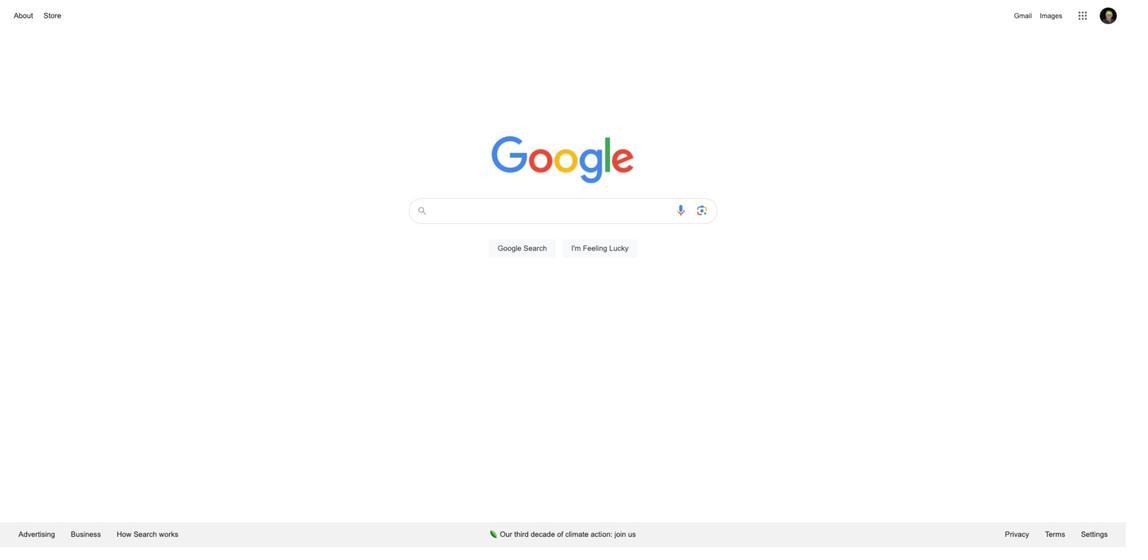 Task type: vqa. For each thing, say whether or not it's contained in the screenshot.
top €520 ENTIRE TRIP
no



Task type: describe. For each thing, give the bounding box(es) containing it.
search by image image
[[696, 204, 708, 217]]

search by voice image
[[675, 204, 687, 217]]



Task type: locate. For each thing, give the bounding box(es) containing it.
google image
[[491, 136, 635, 185]]

None search field
[[11, 195, 1116, 270]]



